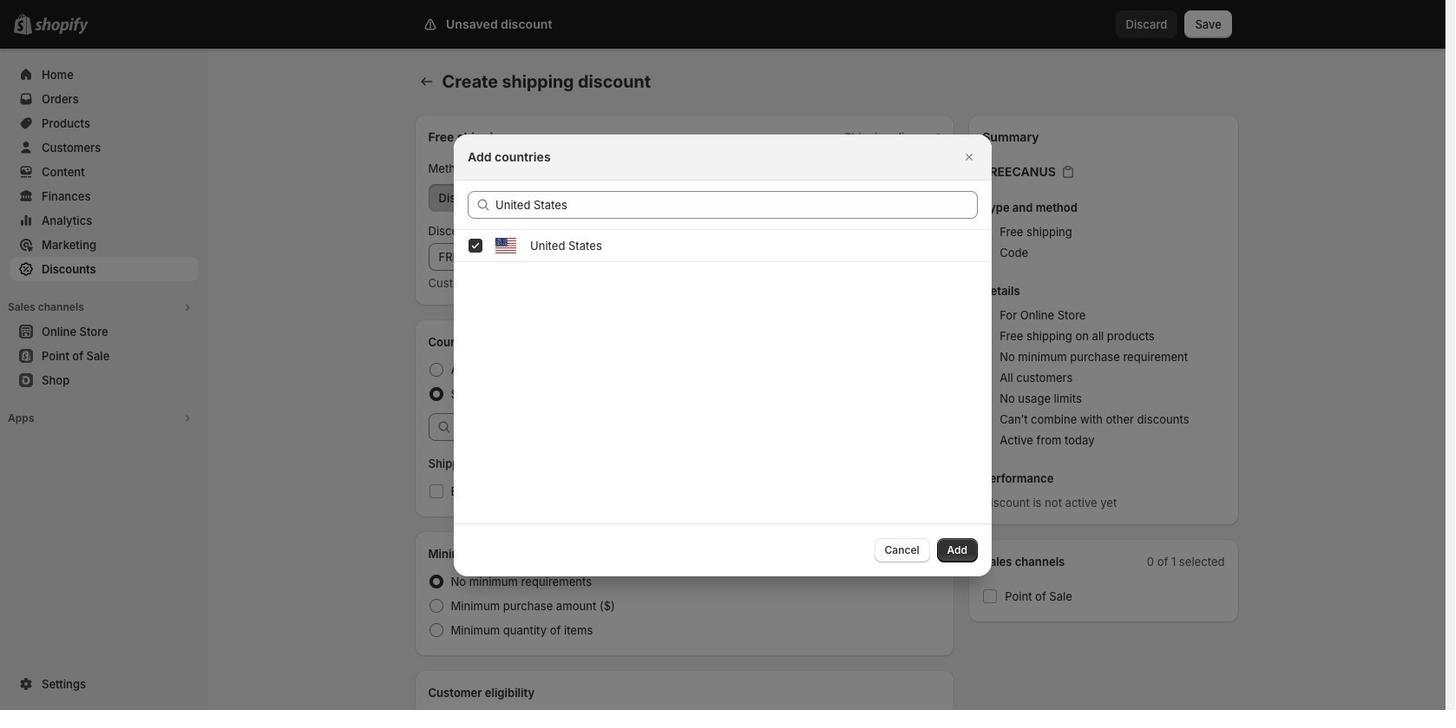 Task type: vqa. For each thing, say whether or not it's contained in the screenshot.
Search countries TEXT BOX
yes



Task type: locate. For each thing, give the bounding box(es) containing it.
dialog
[[0, 134, 1446, 576]]



Task type: describe. For each thing, give the bounding box(es) containing it.
Search countries text field
[[496, 191, 978, 218]]

shopify image
[[35, 17, 89, 35]]



